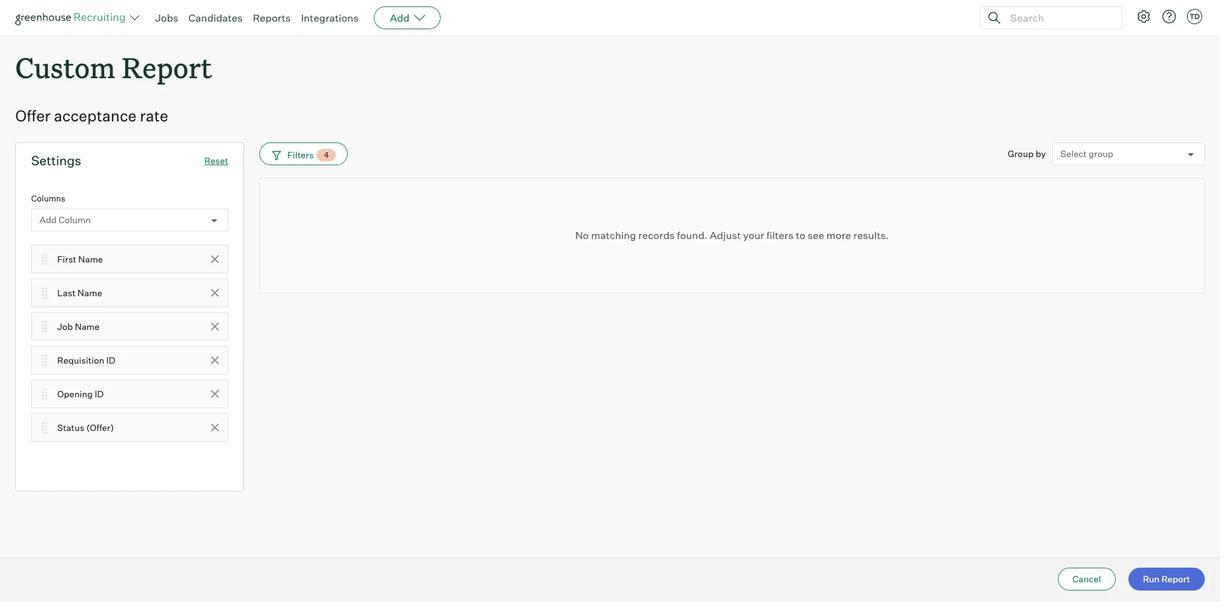 Task type: vqa. For each thing, say whether or not it's contained in the screenshot.
Integrations link
yes



Task type: describe. For each thing, give the bounding box(es) containing it.
integrations
[[301, 11, 359, 24]]

name for first name
[[78, 254, 103, 264]]

by
[[1036, 148, 1046, 159]]

status (offer)
[[57, 422, 114, 433]]

group by
[[1008, 148, 1046, 159]]

filters
[[287, 149, 314, 160]]

name for last name
[[77, 287, 102, 298]]

your
[[743, 229, 764, 242]]

opening id
[[57, 388, 104, 399]]

report for custom report
[[122, 48, 212, 86]]

to
[[796, 229, 806, 242]]

last
[[57, 287, 76, 298]]

columns
[[31, 193, 65, 204]]

status
[[57, 422, 84, 433]]

records
[[638, 229, 675, 242]]

add for add column
[[39, 215, 57, 225]]

adjust
[[710, 229, 741, 242]]

name for job name
[[75, 321, 100, 332]]

group
[[1089, 148, 1114, 159]]

column
[[59, 215, 91, 225]]

jobs
[[155, 11, 178, 24]]

Search text field
[[1007, 9, 1110, 27]]

settings
[[31, 153, 81, 169]]

offer acceptance rate
[[15, 106, 168, 125]]

td button
[[1185, 6, 1205, 27]]

more
[[827, 229, 851, 242]]

td button
[[1187, 9, 1202, 24]]

add column
[[39, 215, 91, 225]]

(offer)
[[86, 422, 114, 433]]

requisition id
[[57, 355, 115, 365]]

jobs link
[[155, 11, 178, 24]]

run
[[1143, 574, 1160, 584]]

reset link
[[204, 155, 228, 166]]

td
[[1190, 12, 1200, 21]]

rate
[[140, 106, 168, 125]]



Task type: locate. For each thing, give the bounding box(es) containing it.
report for run report
[[1162, 574, 1190, 584]]

1 horizontal spatial id
[[106, 355, 115, 365]]

report
[[122, 48, 212, 86], [1162, 574, 1190, 584]]

group
[[1008, 148, 1034, 159]]

no matching records found. adjust your filters to see more results. row group
[[259, 178, 1205, 294]]

2 vertical spatial name
[[75, 321, 100, 332]]

reports link
[[253, 11, 291, 24]]

first
[[57, 254, 76, 264]]

reset
[[204, 155, 228, 166]]

4
[[324, 150, 329, 160]]

name
[[78, 254, 103, 264], [77, 287, 102, 298], [75, 321, 100, 332]]

see
[[808, 229, 824, 242]]

run report button
[[1128, 568, 1205, 591]]

results.
[[853, 229, 889, 242]]

first name
[[57, 254, 103, 264]]

candidates link
[[189, 11, 243, 24]]

name right job
[[75, 321, 100, 332]]

add inside popup button
[[390, 11, 410, 24]]

report right run
[[1162, 574, 1190, 584]]

0 horizontal spatial id
[[95, 388, 104, 399]]

0 vertical spatial report
[[122, 48, 212, 86]]

id for requisition id
[[106, 355, 115, 365]]

integrations link
[[301, 11, 359, 24]]

found.
[[677, 229, 708, 242]]

report inside button
[[1162, 574, 1190, 584]]

id
[[106, 355, 115, 365], [95, 388, 104, 399]]

select group
[[1061, 148, 1114, 159]]

report down jobs
[[122, 48, 212, 86]]

cancel
[[1073, 574, 1101, 584]]

last name
[[57, 287, 102, 298]]

name right first on the left top
[[78, 254, 103, 264]]

add button
[[374, 6, 441, 29]]

add for add
[[390, 11, 410, 24]]

1 vertical spatial name
[[77, 287, 102, 298]]

1 vertical spatial add
[[39, 215, 57, 225]]

job
[[57, 321, 73, 332]]

requisition
[[57, 355, 104, 365]]

offer
[[15, 106, 51, 125]]

1 vertical spatial id
[[95, 388, 104, 399]]

1 vertical spatial report
[[1162, 574, 1190, 584]]

filters
[[767, 229, 794, 242]]

add
[[390, 11, 410, 24], [39, 215, 57, 225]]

1 horizontal spatial report
[[1162, 574, 1190, 584]]

0 vertical spatial add
[[390, 11, 410, 24]]

0 vertical spatial id
[[106, 355, 115, 365]]

custom report
[[15, 48, 212, 86]]

id right opening
[[95, 388, 104, 399]]

no matching records found. adjust your filters to see more results.
[[575, 229, 889, 242]]

greenhouse recruiting image
[[15, 10, 130, 25]]

reports
[[253, 11, 291, 24]]

candidates
[[189, 11, 243, 24]]

0 horizontal spatial add
[[39, 215, 57, 225]]

id right requisition
[[106, 355, 115, 365]]

acceptance
[[54, 106, 137, 125]]

custom
[[15, 48, 115, 86]]

0 horizontal spatial report
[[122, 48, 212, 86]]

run report
[[1143, 574, 1190, 584]]

job name
[[57, 321, 100, 332]]

configure image
[[1136, 9, 1152, 24]]

0 vertical spatial name
[[78, 254, 103, 264]]

no
[[575, 229, 589, 242]]

cancel button
[[1058, 568, 1116, 591]]

select
[[1061, 148, 1087, 159]]

id for opening id
[[95, 388, 104, 399]]

opening
[[57, 388, 93, 399]]

filter image
[[270, 150, 281, 160]]

matching
[[591, 229, 636, 242]]

name right last
[[77, 287, 102, 298]]

1 horizontal spatial add
[[390, 11, 410, 24]]



